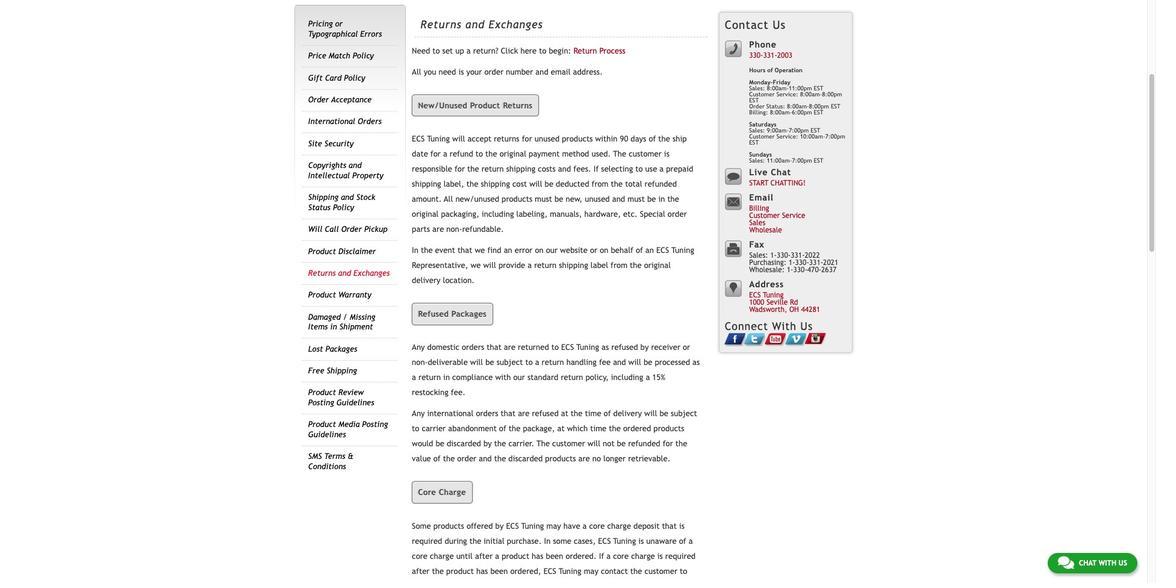 Task type: vqa. For each thing, say whether or not it's contained in the screenshot.
4th Sales: from the bottom
yes



Task type: locate. For each thing, give the bounding box(es) containing it.
have
[[564, 522, 581, 531]]

for
[[522, 135, 533, 144], [431, 150, 441, 159], [455, 165, 465, 174], [663, 440, 673, 449]]

exchanges up need to set up a return?  click here to begin: return process
[[489, 18, 543, 30]]

1 horizontal spatial has
[[532, 552, 544, 561]]

damaged / missing items in shipment link
[[308, 313, 376, 332]]

discarded down carrier.
[[509, 455, 543, 464]]

guidelines inside the product review posting guidelines
[[337, 398, 375, 407]]

product down purchase. at the bottom left of page
[[502, 552, 530, 561]]

be right not
[[617, 440, 626, 449]]

refundable.
[[463, 225, 504, 234]]

standard
[[528, 373, 559, 382]]

wholesale:
[[750, 266, 785, 274]]

including
[[482, 210, 514, 219], [611, 373, 644, 382]]

2 vertical spatial returns
[[308, 269, 336, 278]]

product for product review posting guidelines
[[308, 388, 336, 397]]

damaged / missing items in shipment
[[308, 313, 376, 332]]

0 vertical spatial guidelines
[[337, 398, 375, 407]]

0 horizontal spatial posting
[[308, 398, 334, 407]]

products up method
[[562, 135, 593, 144]]

0 vertical spatial with
[[496, 373, 511, 382]]

are inside some products offered by ecs tuning may have a core charge deposit that is required during the initial purchase. in some cases, ecs tuning is unaware of a core charge until after a product has been ordered. if a core charge is required after the product has been ordered, ecs tuning may contact the customer to inform them of the core charge. core charges are usually combined with
[[578, 582, 590, 583]]

as up fee at bottom right
[[602, 343, 609, 352]]

2 any from the top
[[412, 409, 425, 418]]

order down abandonment
[[458, 455, 477, 464]]

1 vertical spatial after
[[412, 567, 430, 576]]

site security
[[308, 139, 354, 148]]

1 vertical spatial in
[[544, 537, 551, 546]]

be up 15%
[[644, 358, 653, 367]]

packages for lost packages
[[326, 344, 357, 353]]

customer
[[629, 150, 662, 159], [553, 440, 586, 449], [645, 567, 678, 576]]

of right abandonment
[[499, 424, 507, 434]]

1 vertical spatial required
[[666, 552, 696, 561]]

guidelines for media
[[308, 430, 346, 439]]

2 horizontal spatial by
[[641, 343, 649, 352]]

0 vertical spatial or
[[335, 19, 343, 29]]

orders up abandonment
[[476, 409, 499, 418]]

0 vertical spatial policy
[[353, 51, 374, 60]]

all down label,
[[444, 195, 453, 204]]

payment
[[529, 150, 560, 159]]

2 vertical spatial customer
[[645, 567, 678, 576]]

as
[[602, 343, 609, 352], [693, 358, 700, 367]]

in inside 'damaged / missing items in shipment'
[[330, 322, 337, 332]]

posting inside product media posting guidelines
[[362, 420, 388, 429]]

in down parts
[[412, 246, 419, 255]]

our left website
[[546, 246, 558, 255]]

0 vertical spatial all
[[412, 68, 422, 77]]

products up during on the bottom left
[[434, 522, 465, 531]]

the up selecting
[[614, 150, 627, 159]]

return up restocking
[[419, 373, 441, 382]]

any up carrier
[[412, 409, 425, 418]]

product disclaimer link
[[308, 247, 376, 256]]

us for connect
[[801, 320, 813, 333]]

&
[[348, 452, 354, 461]]

order right your
[[485, 68, 504, 77]]

any inside the any international orders that are refused at the time of delivery will be subject to carrier abandonment of the package, at which time the ordered products would be discarded by the carrier. the customer will not be refunded for the value of the order and the discarded products are no longer retrievable.
[[412, 409, 425, 418]]

0 horizontal spatial returns and exchanges
[[308, 269, 390, 278]]

1 an from the left
[[504, 246, 513, 255]]

from inside ecs tuning will accept returns for unused products within 90 days of the ship date for a refund to the original payment method used. the customer is responsible for the return shipping costs and fees. if selecting to use a prepaid shipping label, the shipping cost will be deducted from the total refunded amount. all new/unused products must be new, unused and must be in the original packaging, including labeling, manuals, hardware, etc.  special order parts are non-refundable.
[[592, 180, 609, 189]]

orders for abandonment
[[476, 409, 499, 418]]

must up labeling,
[[535, 195, 553, 204]]

labeling,
[[517, 210, 548, 219]]

retrievable.
[[629, 455, 671, 464]]

guidelines inside product media posting guidelines
[[308, 430, 346, 439]]

330- down phone
[[750, 51, 764, 60]]

0 vertical spatial in
[[412, 246, 419, 255]]

ecs up date at the left top of the page
[[412, 135, 425, 144]]

0 vertical spatial from
[[592, 180, 609, 189]]

value
[[412, 455, 431, 464]]

3 customer from the top
[[750, 212, 780, 220]]

product for product media posting guidelines
[[308, 420, 336, 429]]

2 horizontal spatial in
[[659, 195, 665, 204]]

product up damaged
[[308, 291, 336, 300]]

be down carrier
[[436, 440, 445, 449]]

ecs down the special
[[657, 246, 670, 255]]

2 on from the left
[[600, 246, 609, 255]]

1 vertical spatial if
[[599, 552, 605, 561]]

1000
[[750, 298, 765, 307]]

discarded down abandonment
[[447, 440, 481, 449]]

during
[[445, 537, 467, 546]]

2 horizontal spatial returns
[[504, 101, 533, 110]]

1 vertical spatial exchanges
[[354, 269, 390, 278]]

are left returned
[[504, 343, 516, 352]]

deliverable
[[428, 358, 468, 367]]

product inside the product review posting guidelines
[[308, 388, 336, 397]]

1 horizontal spatial in
[[444, 373, 450, 382]]

exchanges
[[489, 18, 543, 30], [354, 269, 390, 278]]

sales: inside fax sales: 1-330-331-2022 purchasing: 1-330-331-2021 wholesale: 1-330-470-2637
[[750, 251, 769, 260]]

shipping inside in the event that we find an error on our website or on behalf of an ecs tuning representative, we will provide a return shipping label from the original delivery location.
[[559, 261, 589, 270]]

free
[[308, 366, 324, 375]]

1 horizontal spatial posting
[[362, 420, 388, 429]]

after
[[475, 552, 493, 561], [412, 567, 430, 576]]

including up refundable.
[[482, 210, 514, 219]]

0 vertical spatial us
[[773, 18, 786, 31]]

1 horizontal spatial original
[[500, 150, 527, 159]]

0 horizontal spatial the
[[537, 440, 550, 449]]

/
[[343, 313, 348, 322]]

in down damaged
[[330, 322, 337, 332]]

comments image
[[1059, 556, 1075, 570]]

1 vertical spatial the
[[537, 440, 550, 449]]

need
[[412, 46, 430, 55]]

tuning inside in the event that we find an error on our website or on behalf of an ecs tuning representative, we will provide a return shipping label from the original delivery location.
[[672, 246, 695, 255]]

will up compliance
[[470, 358, 483, 367]]

331- inside phone 330-331-2003
[[764, 51, 778, 60]]

with right comments icon
[[1099, 559, 1117, 568]]

customer up combined
[[645, 567, 678, 576]]

1 horizontal spatial with
[[1099, 559, 1117, 568]]

refused packages
[[419, 310, 487, 319]]

2 vertical spatial policy
[[333, 203, 354, 212]]

date
[[412, 150, 428, 159]]

purchase.
[[507, 537, 542, 546]]

0 horizontal spatial packages
[[326, 344, 357, 353]]

or up the label
[[590, 246, 598, 255]]

parts
[[412, 225, 430, 234]]

0 horizontal spatial from
[[592, 180, 609, 189]]

1 horizontal spatial order
[[485, 68, 504, 77]]

by inside some products offered by ecs tuning may have a core charge deposit that is required during the initial purchase. in some cases, ecs tuning is unaware of a core charge until after a product has been ordered. if a core charge is required after the product has been ordered, ecs tuning may contact the customer to inform them of the core charge. core charges are usually combined with
[[496, 522, 504, 531]]

refund
[[450, 150, 473, 159]]

orders
[[462, 343, 485, 352], [476, 409, 499, 418]]

operation
[[775, 67, 803, 73]]

2 customer from the top
[[750, 133, 775, 140]]

ordered
[[624, 424, 652, 434]]

no
[[593, 455, 601, 464]]

1 vertical spatial from
[[611, 261, 628, 270]]

our left standard
[[514, 373, 525, 382]]

pricing or typographical errors
[[308, 19, 382, 38]]

11:00pm
[[789, 85, 813, 92]]

customer inside some products offered by ecs tuning may have a core charge deposit that is required during the initial purchase. in some cases, ecs tuning is unaware of a core charge until after a product has been ordered. if a core charge is required after the product has been ordered, ecs tuning may contact the customer to inform them of the core charge. core charges are usually combined with
[[645, 567, 678, 576]]

copyrights and intellectual property
[[308, 161, 384, 180]]

new/unused product returns
[[419, 101, 533, 110]]

refused inside the any domestic orders that are returned to ecs tuning as refused by receiver or non-deliverable will be subject to a return handling fee and will be processed as a return in compliance with our standard return policy, including a 15% restocking fee.
[[612, 343, 638, 352]]

0 horizontal spatial as
[[602, 343, 609, 352]]

ecs inside the any domestic orders that are returned to ecs tuning as refused by receiver or non-deliverable will be subject to a return handling fee and will be processed as a return in compliance with our standard return policy, including a 15% restocking fee.
[[562, 343, 574, 352]]

return down handling
[[561, 373, 584, 382]]

packages for refused packages
[[452, 310, 487, 319]]

monday-
[[750, 79, 773, 86]]

or up processed
[[683, 343, 691, 352]]

2 horizontal spatial or
[[683, 343, 691, 352]]

contact us
[[725, 18, 786, 31]]

us for chat
[[1119, 559, 1128, 568]]

is inside ecs tuning will accept returns for unused products within 90 days of the ship date for a refund to the original payment method used. the customer is responsible for the return shipping costs and fees. if selecting to use a prepaid shipping label, the shipping cost will be deducted from the total refunded amount. all new/unused products must be new, unused and must be in the original packaging, including labeling, manuals, hardware, etc.  special order parts are non-refundable.
[[665, 150, 670, 159]]

if right fees.
[[594, 165, 599, 174]]

subject down processed
[[671, 409, 698, 418]]

manuals,
[[550, 210, 582, 219]]

1 vertical spatial including
[[611, 373, 644, 382]]

would
[[412, 440, 434, 449]]

1 any from the top
[[412, 343, 425, 352]]

sms terms & conditions link
[[308, 452, 354, 471]]

2 sales: from the top
[[750, 127, 765, 134]]

in inside ecs tuning will accept returns for unused products within 90 days of the ship date for a refund to the original payment method used. the customer is responsible for the return shipping costs and fees. if selecting to use a prepaid shipping label, the shipping cost will be deducted from the total refunded amount. all new/unused products must be new, unused and must be in the original packaging, including labeling, manuals, hardware, etc.  special order parts are non-refundable.
[[659, 195, 665, 204]]

subject inside the any international orders that are refused at the time of delivery will be subject to carrier abandonment of the package, at which time the ordered products would be discarded by the carrier. the customer will not be refunded for the value of the order and the discarded products are no longer retrievable.
[[671, 409, 698, 418]]

0 horizontal spatial by
[[484, 440, 492, 449]]

and left email
[[536, 68, 549, 77]]

1 must from the left
[[535, 195, 553, 204]]

posting
[[308, 398, 334, 407], [362, 420, 388, 429]]

products down cost
[[502, 195, 533, 204]]

1 vertical spatial packages
[[326, 344, 357, 353]]

that inside the any domestic orders that are returned to ecs tuning as refused by receiver or non-deliverable will be subject to a return handling fee and will be processed as a return in compliance with our standard return policy, including a 15% restocking fee.
[[487, 343, 502, 352]]

that right event
[[458, 246, 473, 255]]

0 horizontal spatial has
[[477, 567, 488, 576]]

original down the special
[[645, 261, 671, 270]]

be
[[545, 180, 554, 189], [555, 195, 564, 204], [648, 195, 656, 204], [486, 358, 495, 367], [644, 358, 653, 367], [660, 409, 669, 418], [436, 440, 445, 449], [617, 440, 626, 449]]

any inside the any domestic orders that are returned to ecs tuning as refused by receiver or non-deliverable will be subject to a return handling fee and will be processed as a return in compliance with our standard return policy, including a 15% restocking fee.
[[412, 343, 425, 352]]

by left receiver
[[641, 343, 649, 352]]

0 horizontal spatial non-
[[412, 358, 428, 367]]

1 horizontal spatial refused
[[612, 343, 638, 352]]

delivery inside the any international orders that are refused at the time of delivery will be subject to carrier abandonment of the package, at which time the ordered products would be discarded by the carrier. the customer will not be refunded for the value of the order and the discarded products are no longer retrievable.
[[614, 409, 642, 418]]

0 vertical spatial as
[[602, 343, 609, 352]]

sms terms & conditions
[[308, 452, 354, 471]]

policy for price match policy
[[353, 51, 374, 60]]

1 vertical spatial at
[[558, 424, 565, 434]]

refused
[[419, 310, 449, 319]]

customer service link
[[750, 212, 806, 220]]

acceptance
[[331, 95, 372, 104]]

refunded
[[645, 180, 677, 189], [629, 440, 661, 449]]

refunded inside the any international orders that are refused at the time of delivery will be subject to carrier abandonment of the package, at which time the ordered products would be discarded by the carrier. the customer will not be refunded for the value of the order and the discarded products are no longer retrievable.
[[629, 440, 661, 449]]

posting right media
[[362, 420, 388, 429]]

ecs inside address ecs tuning 1000 seville rd wadsworth, oh 44281
[[750, 291, 761, 300]]

delivery down representative,
[[412, 276, 441, 285]]

be down 15%
[[660, 409, 669, 418]]

0 vertical spatial returns
[[421, 18, 462, 30]]

order inside hours of operation monday-friday sales: 8:00am-11:00pm est customer service: 8:00am-8:00pm est order status: 8:00am-8:00pm est billing: 8:00am-6:00pm est saturdays sales: 9:00am-7:00pm est customer service: 10:00am-7:00pm est sundays sales: 11:00am-7:00pm est
[[750, 103, 765, 110]]

order left status:
[[750, 103, 765, 110]]

1 vertical spatial non-
[[412, 358, 428, 367]]

any
[[412, 343, 425, 352], [412, 409, 425, 418]]

chatting!
[[771, 179, 806, 188]]

that inside some products offered by ecs tuning may have a core charge deposit that is required during the initial purchase. in some cases, ecs tuning is unaware of a core charge until after a product has been ordered. if a core charge is required after the product has been ordered, ecs tuning may contact the customer to inform them of the core charge. core charges are usually combined with
[[662, 522, 677, 531]]

1 horizontal spatial been
[[546, 552, 564, 561]]

1 horizontal spatial by
[[496, 522, 504, 531]]

product for product disclaimer
[[308, 247, 336, 256]]

ecs up handling
[[562, 343, 574, 352]]

contact
[[601, 567, 628, 576]]

posting inside the product review posting guidelines
[[308, 398, 334, 407]]

wholesale link
[[750, 226, 783, 235]]

0 vertical spatial orders
[[462, 343, 485, 352]]

is right deposit
[[680, 522, 685, 531]]

from inside in the event that we find an error on our website or on behalf of an ecs tuning representative, we will provide a return shipping label from the original delivery location.
[[611, 261, 628, 270]]

0 horizontal spatial subject
[[497, 358, 523, 367]]

0 vertical spatial product
[[502, 552, 530, 561]]

lost packages
[[308, 344, 357, 353]]

card
[[325, 73, 342, 82]]

that inside in the event that we find an error on our website or on behalf of an ecs tuning representative, we will provide a return shipping label from the original delivery location.
[[458, 246, 473, 255]]

a
[[467, 46, 471, 55], [443, 150, 448, 159], [660, 165, 664, 174], [528, 261, 532, 270], [535, 358, 540, 367], [412, 373, 416, 382], [646, 373, 650, 382], [583, 522, 587, 531], [689, 537, 693, 546], [495, 552, 500, 561], [607, 552, 611, 561]]

policy inside shipping and stock status policy
[[333, 203, 354, 212]]

original
[[500, 150, 527, 159], [412, 210, 439, 219], [645, 261, 671, 270]]

and inside shipping and stock status policy
[[341, 193, 354, 202]]

original down returns
[[500, 150, 527, 159]]

unused up hardware,
[[585, 195, 610, 204]]

product warranty link
[[308, 291, 372, 300]]

ecs inside in the event that we find an error on our website or on behalf of an ecs tuning representative, we will provide a return shipping label from the original delivery location.
[[657, 246, 670, 255]]

behalf
[[611, 246, 634, 255]]

330-331-2003 link
[[750, 51, 793, 60]]

will up the ordered at the right of page
[[645, 409, 658, 418]]

10:00am-
[[801, 133, 826, 140]]

1 vertical spatial customer
[[750, 133, 775, 140]]

1 horizontal spatial us
[[801, 320, 813, 333]]

7:00pm down the 6:00pm at the top right of page
[[789, 127, 809, 134]]

1 vertical spatial has
[[477, 567, 488, 576]]

on up the label
[[600, 246, 609, 255]]

ecs down address
[[750, 291, 761, 300]]

at up which
[[561, 409, 569, 418]]

1 vertical spatial guidelines
[[308, 430, 346, 439]]

1 horizontal spatial core
[[530, 582, 546, 583]]

with
[[496, 373, 511, 382], [1099, 559, 1117, 568]]

or inside in the event that we find an error on our website or on behalf of an ecs tuning representative, we will provide a return shipping label from the original delivery location.
[[590, 246, 598, 255]]

of right behalf
[[636, 246, 643, 255]]

will right fee at bottom right
[[629, 358, 642, 367]]

delivery up the ordered at the right of page
[[614, 409, 642, 418]]

1 horizontal spatial our
[[546, 246, 558, 255]]

required down unaware
[[666, 552, 696, 561]]

are inside ecs tuning will accept returns for unused products within 90 days of the ship date for a refund to the original payment method used. the customer is responsible for the return shipping costs and fees. if selecting to use a prepaid shipping label, the shipping cost will be deducted from the total refunded amount. all new/unused products must be new, unused and must be in the original packaging, including labeling, manuals, hardware, etc.  special order parts are non-refundable.
[[433, 225, 444, 234]]

a down error
[[528, 261, 532, 270]]

original down amount. at the top
[[412, 210, 439, 219]]

returns up product warranty
[[308, 269, 336, 278]]

1 vertical spatial original
[[412, 210, 439, 219]]

1 vertical spatial service:
[[777, 133, 799, 140]]

been down the some
[[546, 552, 564, 561]]

1 horizontal spatial may
[[584, 567, 599, 576]]

etc.
[[624, 210, 638, 219]]

all inside ecs tuning will accept returns for unused products within 90 days of the ship date for a refund to the original payment method used. the customer is responsible for the return shipping costs and fees. if selecting to use a prepaid shipping label, the shipping cost will be deducted from the total refunded amount. all new/unused products must be new, unused and must be in the original packaging, including labeling, manuals, hardware, etc.  special order parts are non-refundable.
[[444, 195, 453, 204]]

0 vertical spatial if
[[594, 165, 599, 174]]

1 vertical spatial refused
[[532, 409, 559, 418]]

core
[[419, 488, 437, 497], [530, 582, 546, 583]]

location.
[[443, 276, 475, 285]]

shipment
[[340, 322, 373, 332]]

order
[[308, 95, 329, 104], [750, 103, 765, 110], [341, 225, 362, 234]]

0 vertical spatial refunded
[[645, 180, 677, 189]]

orders
[[358, 117, 382, 126]]

policy,
[[586, 373, 609, 382]]

0 horizontal spatial unused
[[535, 135, 560, 144]]

2 vertical spatial customer
[[750, 212, 780, 220]]

the inside the any international orders that are refused at the time of delivery will be subject to carrier abandonment of the package, at which time the ordered products would be discarded by the carrier. the customer will not be refunded for the value of the order and the discarded products are no longer retrievable.
[[537, 440, 550, 449]]

a right use
[[660, 165, 664, 174]]

331-
[[764, 51, 778, 60], [791, 251, 805, 260], [810, 259, 824, 267]]

event
[[435, 246, 455, 255]]

2 vertical spatial by
[[496, 522, 504, 531]]

exchanges down disclaimer
[[354, 269, 390, 278]]

begin:
[[549, 46, 571, 55]]

a left refund
[[443, 150, 448, 159]]

0 vertical spatial after
[[475, 552, 493, 561]]

be up compliance
[[486, 358, 495, 367]]

used.
[[592, 150, 611, 159]]

1 horizontal spatial unused
[[585, 195, 610, 204]]

product
[[471, 101, 501, 110], [308, 247, 336, 256], [308, 291, 336, 300], [308, 388, 336, 397], [308, 420, 336, 429]]

0 vertical spatial customer
[[629, 150, 662, 159]]

the inside ecs tuning will accept returns for unused products within 90 days of the ship date for a refund to the original payment method used. the customer is responsible for the return shipping costs and fees. if selecting to use a prepaid shipping label, the shipping cost will be deducted from the total refunded amount. all new/unused products must be new, unused and must be in the original packaging, including labeling, manuals, hardware, etc.  special order parts are non-refundable.
[[614, 150, 627, 159]]

chat inside live chat start chatting!
[[771, 167, 792, 177]]

1 vertical spatial chat
[[1080, 559, 1097, 568]]

1 horizontal spatial in
[[544, 537, 551, 546]]

0 horizontal spatial must
[[535, 195, 553, 204]]

posting down the "free"
[[308, 398, 334, 407]]

provide
[[499, 261, 526, 270]]

product inside product media posting guidelines
[[308, 420, 336, 429]]

1 vertical spatial may
[[584, 567, 599, 576]]

has down initial
[[477, 567, 488, 576]]

orders inside the any international orders that are refused at the time of delivery will be subject to carrier abandonment of the package, at which time the ordered products would be discarded by the carrier. the customer will not be refunded for the value of the order and the discarded products are no longer retrievable.
[[476, 409, 499, 418]]

by up initial
[[496, 522, 504, 531]]

1 vertical spatial unused
[[585, 195, 610, 204]]

2 horizontal spatial order
[[668, 210, 687, 219]]

0 vertical spatial packages
[[452, 310, 487, 319]]

8:00am-
[[767, 85, 789, 92], [801, 91, 823, 98], [787, 103, 810, 110], [770, 109, 793, 116]]

2 vertical spatial order
[[458, 455, 477, 464]]

that inside the any international orders that are refused at the time of delivery will be subject to carrier abandonment of the package, at which time the ordered products would be discarded by the carrier. the customer will not be refunded for the value of the order and the discarded products are no longer retrievable.
[[501, 409, 516, 418]]

0 vertical spatial delivery
[[412, 276, 441, 285]]

guidelines for review
[[337, 398, 375, 407]]

0 vertical spatial by
[[641, 343, 649, 352]]

1 vertical spatial core
[[530, 582, 546, 583]]

some
[[553, 537, 572, 546]]

total
[[626, 180, 643, 189]]

order inside the any international orders that are refused at the time of delivery will be subject to carrier abandonment of the package, at which time the ordered products would be discarded by the carrier. the customer will not be refunded for the value of the order and the discarded products are no longer retrievable.
[[458, 455, 477, 464]]

refused up package,
[[532, 409, 559, 418]]

and inside the any domestic orders that are returned to ecs tuning as refused by receiver or non-deliverable will be subject to a return handling fee and will be processed as a return in compliance with our standard return policy, including a 15% restocking fee.
[[613, 358, 626, 367]]

returns and exchanges up warranty
[[308, 269, 390, 278]]

usually
[[592, 582, 617, 583]]

0 horizontal spatial order
[[458, 455, 477, 464]]

with right compliance
[[496, 373, 511, 382]]

1 vertical spatial orders
[[476, 409, 499, 418]]

0 vertical spatial order
[[485, 68, 504, 77]]

with
[[773, 320, 797, 333]]

that for representative,
[[458, 246, 473, 255]]

6:00pm
[[792, 109, 813, 116]]

us up phone
[[773, 18, 786, 31]]

refused left receiver
[[612, 343, 638, 352]]

for up responsible
[[431, 150, 441, 159]]

shipping down website
[[559, 261, 589, 270]]

refused inside the any international orders that are refused at the time of delivery will be subject to carrier abandonment of the package, at which time the ordered products would be discarded by the carrier. the customer will not be refunded for the value of the order and the discarded products are no longer retrievable.
[[532, 409, 559, 418]]

4 sales: from the top
[[750, 251, 769, 260]]

including inside ecs tuning will accept returns for unused products within 90 days of the ship date for a refund to the original payment method used. the customer is responsible for the return shipping costs and fees. if selecting to use a prepaid shipping label, the shipping cost will be deducted from the total refunded amount. all new/unused products must be new, unused and must be in the original packaging, including labeling, manuals, hardware, etc.  special order parts are non-refundable.
[[482, 210, 514, 219]]

orders inside the any domestic orders that are returned to ecs tuning as refused by receiver or non-deliverable will be subject to a return handling fee and will be processed as a return in compliance with our standard return policy, including a 15% restocking fee.
[[462, 343, 485, 352]]

new,
[[566, 195, 583, 204]]

0 horizontal spatial exchanges
[[354, 269, 390, 278]]

sales: up live on the top
[[750, 157, 765, 164]]

by inside the any domestic orders that are returned to ecs tuning as refused by receiver or non-deliverable will be subject to a return handling fee and will be processed as a return in compliance with our standard return policy, including a 15% restocking fee.
[[641, 343, 649, 352]]

chat down 11:00am- at the top right of page
[[771, 167, 792, 177]]

packages down location.
[[452, 310, 487, 319]]

1 vertical spatial order
[[668, 210, 687, 219]]

original inside in the event that we find an error on our website or on behalf of an ecs tuning representative, we will provide a return shipping label from the original delivery location.
[[645, 261, 671, 270]]

property
[[352, 171, 384, 180]]

status
[[308, 203, 331, 212]]

core
[[590, 522, 605, 531], [412, 552, 428, 561], [613, 552, 629, 561], [483, 582, 498, 583]]

2637
[[822, 266, 837, 274]]

any for any international orders that are refused at the time of delivery will be subject to carrier abandonment of the package, at which time the ordered products would be discarded by the carrier. the customer will not be refunded for the value of the order and the discarded products are no longer retrievable.
[[412, 409, 425, 418]]

friday
[[773, 79, 791, 86]]

1 vertical spatial returns and exchanges
[[308, 269, 390, 278]]

products inside some products offered by ecs tuning may have a core charge deposit that is required during the initial purchase. in some cases, ecs tuning is unaware of a core charge until after a product has been ordered. if a core charge is required after the product has been ordered, ecs tuning may contact the customer to inform them of the core charge. core charges are usually combined with
[[434, 522, 465, 531]]

2 service: from the top
[[777, 133, 799, 140]]

1 horizontal spatial as
[[693, 358, 700, 367]]

2021
[[824, 259, 839, 267]]

will up refund
[[453, 135, 465, 144]]

returns down number
[[504, 101, 533, 110]]

and up property
[[349, 161, 362, 170]]

returns up set
[[421, 18, 462, 30]]



Task type: describe. For each thing, give the bounding box(es) containing it.
1 horizontal spatial required
[[666, 552, 696, 561]]

0 horizontal spatial after
[[412, 567, 430, 576]]

are left no
[[579, 455, 590, 464]]

return up standard
[[542, 358, 564, 367]]

0 vertical spatial 8:00pm
[[823, 91, 843, 98]]

terms
[[325, 452, 346, 461]]

processed
[[655, 358, 691, 367]]

until
[[457, 552, 473, 561]]

items
[[308, 322, 328, 332]]

0 vertical spatial core
[[419, 488, 437, 497]]

1 vertical spatial product
[[447, 567, 474, 576]]

of inside in the event that we find an error on our website or on behalf of an ecs tuning representative, we will provide a return shipping label from the original delivery location.
[[636, 246, 643, 255]]

8:00am- up 9:00am-
[[770, 109, 793, 116]]

gift card policy link
[[308, 73, 365, 82]]

1 vertical spatial shipping
[[327, 366, 357, 375]]

gift card policy
[[308, 73, 365, 82]]

for right returns
[[522, 135, 533, 144]]

8:00am- up the 6:00pm at the top right of page
[[801, 91, 823, 98]]

0 vertical spatial exchanges
[[489, 18, 543, 30]]

up
[[456, 46, 464, 55]]

core up contact
[[613, 552, 629, 561]]

1 vertical spatial 8:00pm
[[810, 103, 830, 110]]

will right cost
[[530, 180, 543, 189]]

carrier
[[422, 424, 446, 434]]

longer
[[604, 455, 626, 464]]

1 horizontal spatial product
[[502, 552, 530, 561]]

1 customer from the top
[[750, 91, 775, 98]]

connect
[[725, 320, 769, 333]]

customer inside ecs tuning will accept returns for unused products within 90 days of the ship date for a refund to the original payment method used. the customer is responsible for the return shipping costs and fees. if selecting to use a prepaid shipping label, the shipping cost will be deducted from the total refunded amount. all new/unused products must be new, unused and must be in the original packaging, including labeling, manuals, hardware, etc.  special order parts are non-refundable.
[[629, 150, 662, 159]]

8:00am- down 11:00pm in the top of the page
[[787, 103, 810, 110]]

and inside copyrights and intellectual property
[[349, 161, 362, 170]]

2 must from the left
[[628, 195, 645, 204]]

products right the ordered at the right of page
[[654, 424, 685, 434]]

need to set up a return?  click here to begin: return process
[[412, 46, 626, 55]]

1 horizontal spatial discarded
[[509, 455, 543, 464]]

to inside the any international orders that are refused at the time of delivery will be subject to carrier abandonment of the package, at which time the ordered products would be discarded by the carrier. the customer will not be refunded for the value of the order and the discarded products are no longer retrievable.
[[412, 424, 420, 434]]

fax
[[750, 239, 765, 249]]

of inside hours of operation monday-friday sales: 8:00am-11:00pm est customer service: 8:00am-8:00pm est order status: 8:00am-8:00pm est billing: 8:00am-6:00pm est saturdays sales: 9:00am-7:00pm est customer service: 10:00am-7:00pm est sundays sales: 11:00am-7:00pm est
[[768, 67, 773, 73]]

free shipping link
[[308, 366, 357, 375]]

not
[[603, 440, 615, 449]]

products down which
[[545, 455, 576, 464]]

fee
[[599, 358, 611, 367]]

8:00am- up status:
[[767, 85, 789, 92]]

in inside the any domestic orders that are returned to ecs tuning as refused by receiver or non-deliverable will be subject to a return handling fee and will be processed as a return in compliance with our standard return policy, including a 15% restocking fee.
[[444, 373, 450, 382]]

470-
[[808, 266, 822, 274]]

2 an from the left
[[646, 246, 654, 255]]

customer inside the email billing customer service sales wholesale
[[750, 212, 780, 220]]

1- left 2022
[[789, 259, 796, 267]]

media
[[339, 420, 360, 429]]

orders for will
[[462, 343, 485, 352]]

ordered.
[[566, 552, 597, 561]]

return inside in the event that we find an error on our website or on behalf of an ecs tuning representative, we will provide a return shipping label from the original delivery location.
[[535, 261, 557, 270]]

our inside in the event that we find an error on our website or on behalf of an ecs tuning representative, we will provide a return shipping label from the original delivery location.
[[546, 246, 558, 255]]

1 service: from the top
[[777, 91, 799, 98]]

product for product warranty
[[308, 291, 336, 300]]

shipping up new/unused
[[481, 180, 510, 189]]

price match policy
[[308, 51, 374, 60]]

number
[[506, 68, 533, 77]]

a up contact
[[607, 552, 611, 561]]

core left charge.
[[483, 582, 498, 583]]

you
[[424, 68, 437, 77]]

1 vertical spatial we
[[471, 261, 481, 270]]

and inside the any international orders that are refused at the time of delivery will be subject to carrier abandonment of the package, at which time the ordered products would be discarded by the carrier. the customer will not be refunded for the value of the order and the discarded products are no longer retrievable.
[[479, 455, 492, 464]]

or inside pricing or typographical errors
[[335, 19, 343, 29]]

a right have
[[583, 522, 587, 531]]

your
[[467, 68, 482, 77]]

and up 'deducted'
[[558, 165, 571, 174]]

1 horizontal spatial returns and exchanges
[[421, 18, 543, 30]]

will inside in the event that we find an error on our website or on behalf of an ecs tuning representative, we will provide a return shipping label from the original delivery location.
[[484, 261, 496, 270]]

be down costs
[[545, 180, 554, 189]]

package,
[[523, 424, 555, 434]]

product disclaimer
[[308, 247, 376, 256]]

a inside in the event that we find an error on our website or on behalf of an ecs tuning representative, we will provide a return shipping label from the original delivery location.
[[528, 261, 532, 270]]

be left 'new,'
[[555, 195, 564, 204]]

330- down 2022
[[794, 266, 808, 274]]

charge down during on the bottom left
[[430, 552, 454, 561]]

address
[[750, 279, 784, 289]]

delivery inside in the event that we find an error on our website or on behalf of an ecs tuning representative, we will provide a return shipping label from the original delivery location.
[[412, 276, 441, 285]]

in inside some products offered by ecs tuning may have a core charge deposit that is required during the initial purchase. in some cases, ecs tuning is unaware of a core charge until after a product has been ordered. if a core charge is required after the product has been ordered, ecs tuning may contact the customer to inform them of the core charge. core charges are usually combined with
[[544, 537, 551, 546]]

non- inside ecs tuning will accept returns for unused products within 90 days of the ship date for a refund to the original payment method used. the customer is responsible for the return shipping costs and fees. if selecting to use a prepaid shipping label, the shipping cost will be deducted from the total refunded amount. all new/unused products must be new, unused and must be in the original packaging, including labeling, manuals, hardware, etc.  special order parts are non-refundable.
[[447, 225, 463, 234]]

a left 15%
[[646, 373, 650, 382]]

1- right wholesale:
[[787, 266, 794, 274]]

our inside the any domestic orders that are returned to ecs tuning as refused by receiver or non-deliverable will be subject to a return handling fee and will be processed as a return in compliance with our standard return policy, including a 15% restocking fee.
[[514, 373, 525, 382]]

for inside the any international orders that are refused at the time of delivery will be subject to carrier abandonment of the package, at which time the ordered products would be discarded by the carrier. the customer will not be refunded for the value of the order and the discarded products are no longer retrievable.
[[663, 440, 673, 449]]

policy for gift card policy
[[344, 73, 365, 82]]

posting for product media posting guidelines
[[362, 420, 388, 429]]

damaged
[[308, 313, 341, 322]]

phone
[[750, 39, 777, 49]]

combined
[[619, 582, 654, 583]]

0 vertical spatial may
[[547, 522, 561, 531]]

compliance
[[453, 373, 493, 382]]

carrier.
[[509, 440, 535, 449]]

0 horizontal spatial original
[[412, 210, 439, 219]]

tuning inside the any domestic orders that are returned to ecs tuning as refused by receiver or non-deliverable will be subject to a return handling fee and will be processed as a return in compliance with our standard return policy, including a 15% restocking fee.
[[577, 343, 600, 352]]

find
[[488, 246, 502, 255]]

return inside ecs tuning will accept returns for unused products within 90 days of the ship date for a refund to the original payment method used. the customer is responsible for the return shipping costs and fees. if selecting to use a prepaid shipping label, the shipping cost will be deducted from the total refunded amount. all new/unused products must be new, unused and must be in the original packaging, including labeling, manuals, hardware, etc.  special order parts are non-refundable.
[[482, 165, 504, 174]]

product review posting guidelines link
[[308, 388, 375, 407]]

of right value
[[434, 455, 441, 464]]

a right up
[[467, 46, 471, 55]]

0 vertical spatial at
[[561, 409, 569, 418]]

any international orders that are refused at the time of delivery will be subject to carrier abandonment of the package, at which time the ordered products would be discarded by the carrier. the customer will not be refunded for the value of the order and the discarded products are no longer retrievable.
[[412, 409, 698, 464]]

will left not
[[588, 440, 601, 449]]

non- inside the any domestic orders that are returned to ecs tuning as refused by receiver or non-deliverable will be subject to a return handling fee and will be processed as a return in compliance with our standard return policy, including a 15% restocking fee.
[[412, 358, 428, 367]]

44281
[[802, 306, 821, 314]]

shipping up amount. at the top
[[412, 180, 442, 189]]

1 vertical spatial as
[[693, 358, 700, 367]]

site security link
[[308, 139, 354, 148]]

live
[[750, 167, 768, 177]]

purchasing:
[[750, 259, 787, 267]]

use
[[646, 165, 658, 174]]

2 horizontal spatial 331-
[[810, 259, 824, 267]]

11:00am-
[[767, 157, 793, 164]]

1 vertical spatial with
[[1099, 559, 1117, 568]]

a down returned
[[535, 358, 540, 367]]

0 vertical spatial has
[[532, 552, 544, 561]]

0 horizontal spatial order
[[308, 95, 329, 104]]

15%
[[653, 373, 666, 382]]

shipping and stock status policy link
[[308, 193, 376, 212]]

2022
[[805, 251, 820, 260]]

0 horizontal spatial been
[[491, 567, 508, 576]]

are up package,
[[518, 409, 530, 418]]

and up return?
[[466, 18, 485, 30]]

is down deposit
[[639, 537, 644, 546]]

billing
[[750, 204, 770, 213]]

charge.
[[501, 582, 528, 583]]

fax sales: 1-330-331-2022 purchasing: 1-330-331-2021 wholesale: 1-330-470-2637
[[750, 239, 839, 274]]

billing link
[[750, 204, 770, 213]]

days
[[631, 135, 647, 144]]

here
[[521, 46, 537, 55]]

by inside the any international orders that are refused at the time of delivery will be subject to carrier abandonment of the package, at which time the ordered products would be discarded by the carrier. the customer will not be refunded for the value of the order and the discarded products are no longer retrievable.
[[484, 440, 492, 449]]

order acceptance
[[308, 95, 372, 104]]

1 horizontal spatial order
[[341, 225, 362, 234]]

address.
[[573, 68, 603, 77]]

price match policy link
[[308, 51, 374, 60]]

0 vertical spatial original
[[500, 150, 527, 159]]

missing
[[350, 313, 376, 322]]

any for any domestic orders that are returned to ecs tuning as refused by receiver or non-deliverable will be subject to a return handling fee and will be processed as a return in compliance with our standard return policy, including a 15% restocking fee.
[[412, 343, 425, 352]]

error
[[515, 246, 533, 255]]

0 vertical spatial been
[[546, 552, 564, 561]]

7:00pm down the 10:00am-
[[793, 157, 813, 164]]

including inside the any domestic orders that are returned to ecs tuning as refused by receiver or non-deliverable will be subject to a return handling fee and will be processed as a return in compliance with our standard return policy, including a 15% restocking fee.
[[611, 373, 644, 382]]

prepaid
[[667, 165, 694, 174]]

be up the special
[[648, 195, 656, 204]]

of right unaware
[[679, 537, 687, 546]]

a up restocking
[[412, 373, 416, 382]]

shipping up cost
[[507, 165, 536, 174]]

or inside the any domestic orders that are returned to ecs tuning as refused by receiver or non-deliverable will be subject to a return handling fee and will be processed as a return in compliance with our standard return policy, including a 15% restocking fee.
[[683, 343, 691, 352]]

in inside in the event that we find an error on our website or on behalf of an ecs tuning representative, we will provide a return shipping label from the original delivery location.
[[412, 246, 419, 255]]

0 horizontal spatial us
[[773, 18, 786, 31]]

1- up wholesale:
[[771, 251, 777, 260]]

and up etc.
[[613, 195, 626, 204]]

ecs up charges
[[544, 567, 557, 576]]

to inside some products offered by ecs tuning may have a core charge deposit that is required during the initial purchase. in some cases, ecs tuning is unaware of a core charge until after a product has been ordered. if a core charge is required after the product has been ordered, ecs tuning may contact the customer to inform them of the core charge. core charges are usually combined with
[[680, 567, 688, 576]]

product up accept
[[471, 101, 501, 110]]

saturdays
[[750, 121, 777, 128]]

1 horizontal spatial 331-
[[791, 251, 805, 260]]

of up not
[[604, 409, 611, 418]]

ecs up purchase. at the bottom left of page
[[506, 522, 519, 531]]

sms
[[308, 452, 322, 461]]

refunded inside ecs tuning will accept returns for unused products within 90 days of the ship date for a refund to the original payment method used. the customer is responsible for the return shipping costs and fees. if selecting to use a prepaid shipping label, the shipping cost will be deducted from the total refunded amount. all new/unused products must be new, unused and must be in the original packaging, including labeling, manuals, hardware, etc.  special order parts are non-refundable.
[[645, 180, 677, 189]]

a down initial
[[495, 552, 500, 561]]

hours
[[750, 67, 766, 73]]

ecs right cases, on the bottom of the page
[[598, 537, 611, 546]]

7:00pm right 9:00am-
[[826, 133, 846, 140]]

a right unaware
[[689, 537, 693, 546]]

1 vertical spatial returns
[[504, 101, 533, 110]]

charge down unaware
[[632, 552, 655, 561]]

selecting
[[602, 165, 633, 174]]

charge left deposit
[[608, 522, 632, 531]]

tuning inside address ecs tuning 1000 seville rd wadsworth, oh 44281
[[763, 291, 784, 300]]

with inside the any domestic orders that are returned to ecs tuning as refused by receiver or non-deliverable will be subject to a return handling fee and will be processed as a return in compliance with our standard return policy, including a 15% restocking fee.
[[496, 373, 511, 382]]

receiver
[[652, 343, 681, 352]]

tuning inside ecs tuning will accept returns for unused products within 90 days of the ship date for a refund to the original payment method used. the customer is responsible for the return shipping costs and fees. if selecting to use a prepaid shipping label, the shipping cost will be deducted from the total refunded amount. all new/unused products must be new, unused and must be in the original packaging, including labeling, manuals, hardware, etc.  special order parts are non-refundable.
[[427, 135, 450, 144]]

of inside ecs tuning will accept returns for unused products within 90 days of the ship date for a refund to the original payment method used. the customer is responsible for the return shipping costs and fees. if selecting to use a prepaid shipping label, the shipping cost will be deducted from the total refunded amount. all new/unused products must be new, unused and must be in the original packaging, including labeling, manuals, hardware, etc.  special order parts are non-refundable.
[[649, 135, 656, 144]]

subject inside the any domestic orders that are returned to ecs tuning as refused by receiver or non-deliverable will be subject to a return handling fee and will be processed as a return in compliance with our standard return policy, including a 15% restocking fee.
[[497, 358, 523, 367]]

core inside some products offered by ecs tuning may have a core charge deposit that is required during the initial purchase. in some cases, ecs tuning is unaware of a core charge until after a product has been ordered. if a core charge is required after the product has been ordered, ecs tuning may contact the customer to inform them of the core charge. core charges are usually combined with
[[530, 582, 546, 583]]

that for subject
[[487, 343, 502, 352]]

are inside the any domestic orders that are returned to ecs tuning as refused by receiver or non-deliverable will be subject to a return handling fee and will be processed as a return in compliance with our standard return policy, including a 15% restocking fee.
[[504, 343, 516, 352]]

ecs tuning will accept returns for unused products within 90 days of the ship date for a refund to the original payment method used. the customer is responsible for the return shipping costs and fees. if selecting to use a prepaid shipping label, the shipping cost will be deducted from the total refunded amount. all new/unused products must be new, unused and must be in the original packaging, including labeling, manuals, hardware, etc.  special order parts are non-refundable.
[[412, 135, 694, 234]]

of right them
[[459, 582, 466, 583]]

product review posting guidelines
[[308, 388, 375, 407]]

and down product disclaimer link
[[338, 269, 351, 278]]

lost
[[308, 344, 323, 353]]

contact
[[725, 18, 769, 31]]

will call order pickup link
[[308, 225, 388, 234]]

3 sales: from the top
[[750, 157, 765, 164]]

330- left 2637
[[796, 259, 810, 267]]

0 vertical spatial we
[[475, 246, 485, 255]]

if inside ecs tuning will accept returns for unused products within 90 days of the ship date for a refund to the original payment method used. the customer is responsible for the return shipping costs and fees. if selecting to use a prepaid shipping label, the shipping cost will be deducted from the total refunded amount. all new/unused products must be new, unused and must be in the original packaging, including labeling, manuals, hardware, etc.  special order parts are non-refundable.
[[594, 165, 599, 174]]

responsible
[[412, 165, 452, 174]]

is left your
[[459, 68, 464, 77]]

0 horizontal spatial discarded
[[447, 440, 481, 449]]

0 horizontal spatial returns
[[308, 269, 336, 278]]

1 on from the left
[[535, 246, 544, 255]]

service
[[783, 212, 806, 220]]

returned
[[518, 343, 549, 352]]

conditions
[[308, 462, 346, 471]]

order inside ecs tuning will accept returns for unused products within 90 days of the ship date for a refund to the original payment method used. the customer is responsible for the return shipping costs and fees. if selecting to use a prepaid shipping label, the shipping cost will be deducted from the total refunded amount. all new/unused products must be new, unused and must be in the original packaging, including labeling, manuals, hardware, etc.  special order parts are non-refundable.
[[668, 210, 687, 219]]

330- inside phone 330-331-2003
[[750, 51, 764, 60]]

will
[[308, 225, 323, 234]]

if inside some products offered by ecs tuning may have a core charge deposit that is required during the initial purchase. in some cases, ecs tuning is unaware of a core charge until after a product has been ordered. if a core charge is required after the product has been ordered, ecs tuning may contact the customer to inform them of the core charge. core charges are usually combined with
[[599, 552, 605, 561]]

330- up wholesale:
[[777, 251, 791, 260]]

ecs inside ecs tuning will accept returns for unused products within 90 days of the ship date for a refund to the original payment method used. the customer is responsible for the return shipping costs and fees. if selecting to use a prepaid shipping label, the shipping cost will be deducted from the total refunded amount. all new/unused products must be new, unused and must be in the original packaging, including labeling, manuals, hardware, etc.  special order parts are non-refundable.
[[412, 135, 425, 144]]

shipping inside shipping and stock status policy
[[308, 193, 339, 202]]

1 vertical spatial time
[[591, 424, 607, 434]]

core up 'inform'
[[412, 552, 428, 561]]

1 horizontal spatial after
[[475, 552, 493, 561]]

customer inside the any international orders that are refused at the time of delivery will be subject to carrier abandonment of the package, at which time the ordered products would be discarded by the carrier. the customer will not be refunded for the value of the order and the discarded products are no longer retrievable.
[[553, 440, 586, 449]]

that for the
[[501, 409, 516, 418]]

for down refund
[[455, 165, 465, 174]]

typographical
[[308, 29, 358, 38]]

is down unaware
[[658, 552, 663, 561]]

address ecs tuning 1000 seville rd wadsworth, oh 44281
[[750, 279, 821, 314]]

1 sales: from the top
[[750, 85, 765, 92]]

0 horizontal spatial required
[[412, 537, 443, 546]]

1 horizontal spatial returns
[[421, 18, 462, 30]]

start
[[750, 179, 769, 188]]

lost packages link
[[308, 344, 357, 353]]

pricing or typographical errors link
[[308, 19, 382, 38]]

posting for product review posting guidelines
[[308, 398, 334, 407]]

some
[[412, 522, 431, 531]]

pickup
[[364, 225, 388, 234]]

product media posting guidelines
[[308, 420, 388, 439]]

core up cases, on the bottom of the page
[[590, 522, 605, 531]]

some products offered by ecs tuning may have a core charge deposit that is required during the initial purchase. in some cases, ecs tuning is unaware of a core charge until after a product has been ordered. if a core charge is required after the product has been ordered, ecs tuning may contact the customer to inform them of the core charge. core charges are usually combined with
[[412, 522, 702, 583]]

deposit
[[634, 522, 660, 531]]

0 vertical spatial time
[[585, 409, 602, 418]]



